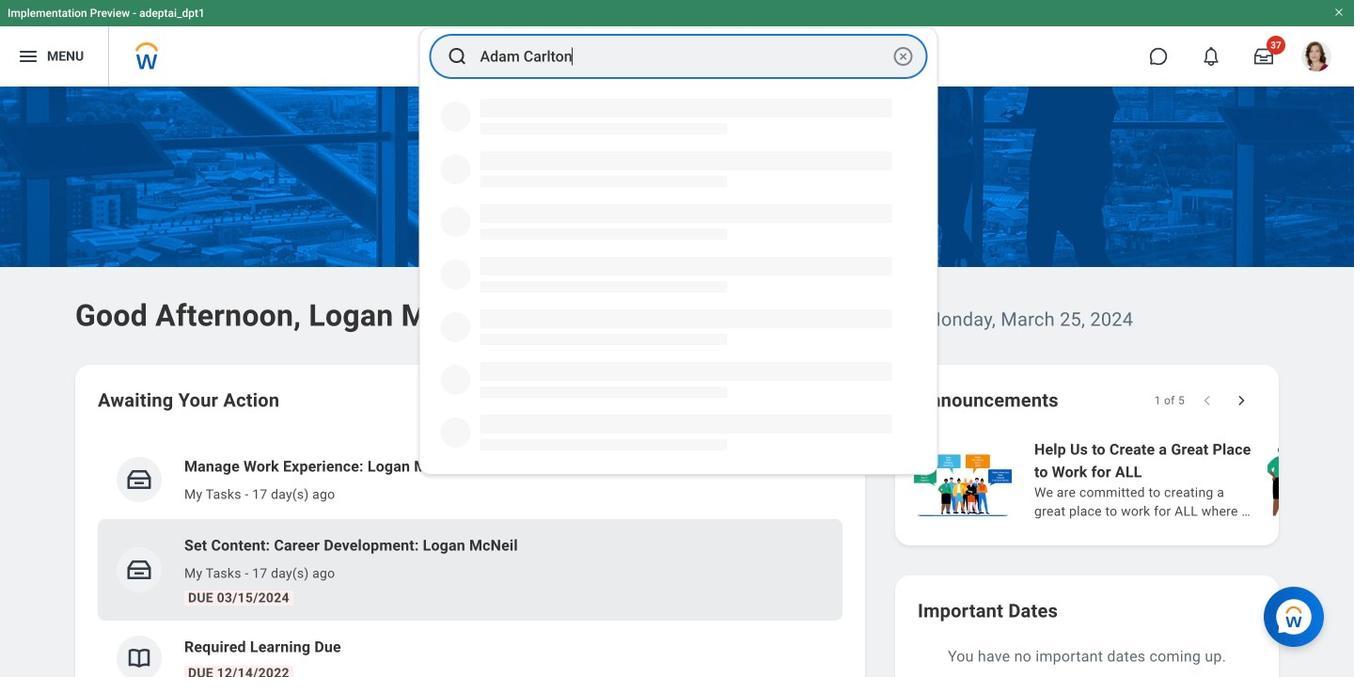 Task type: locate. For each thing, give the bounding box(es) containing it.
main content
[[0, 87, 1354, 677]]

inbox image
[[125, 466, 153, 494], [125, 556, 153, 584]]

list
[[910, 436, 1354, 523], [98, 440, 843, 677]]

1 vertical spatial inbox image
[[125, 556, 153, 584]]

banner
[[0, 0, 1354, 87]]

list item
[[98, 519, 843, 621]]

close environment banner image
[[1334, 7, 1345, 18]]

2 inbox image from the top
[[125, 556, 153, 584]]

inbox large image
[[1255, 47, 1273, 66]]

0 vertical spatial inbox image
[[125, 466, 153, 494]]

book open image
[[125, 644, 153, 672]]

justify image
[[17, 45, 39, 68]]

status
[[1155, 393, 1185, 408]]

x circle image
[[892, 45, 915, 68]]

None search field
[[419, 27, 938, 475]]



Task type: describe. For each thing, give the bounding box(es) containing it.
0 horizontal spatial list
[[98, 440, 843, 677]]

chevron right small image
[[1232, 391, 1251, 410]]

1 inbox image from the top
[[125, 466, 153, 494]]

notifications large image
[[1202, 47, 1221, 66]]

1 horizontal spatial list
[[910, 436, 1354, 523]]

chevron left small image
[[1198, 391, 1217, 410]]

search image
[[446, 45, 469, 68]]

profile logan mcneil image
[[1302, 41, 1332, 75]]

Search Workday  search field
[[480, 36, 888, 77]]



Task type: vqa. For each thing, say whether or not it's contained in the screenshot.
Search Workday search field
yes



